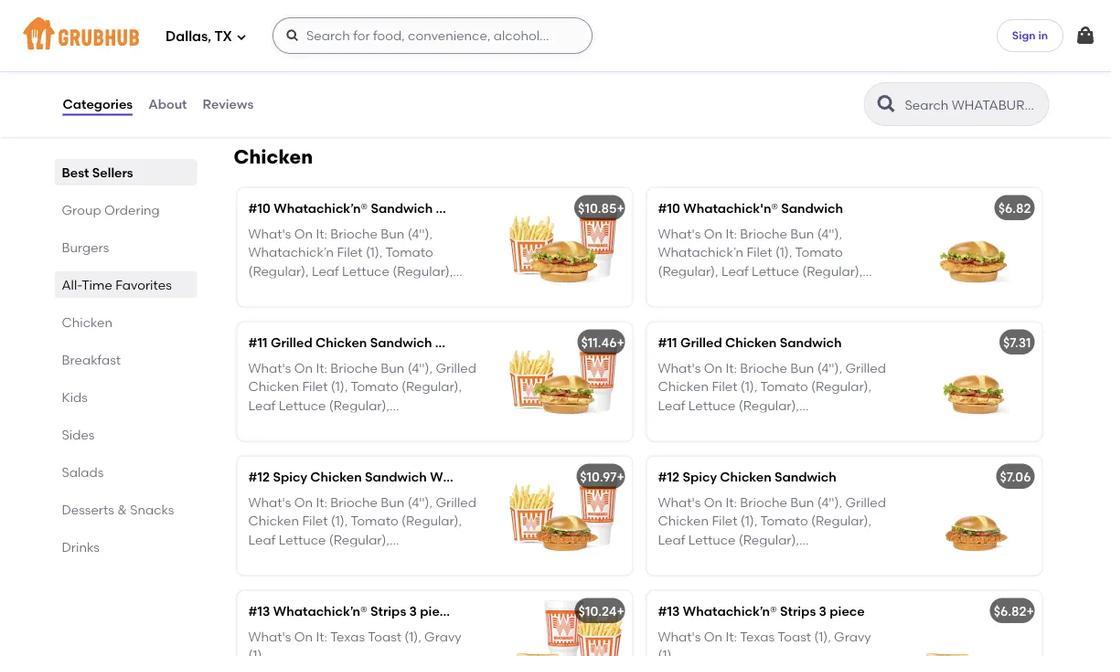 Task type: vqa. For each thing, say whether or not it's contained in the screenshot.
Categories
yes



Task type: locate. For each thing, give the bounding box(es) containing it.
what's for #13 whatachick'n® strips 3 piece
[[658, 630, 701, 646]]

grilled for #11 grilled chicken sandwich
[[846, 361, 887, 377]]

categories
[[63, 96, 133, 112]]

bbq
[[292, 1, 319, 16], [747, 64, 774, 79]]

#13 whatachick'n® strips 3 piece whatameal®
[[248, 604, 540, 620]]

it: for #11 grilled chicken sandwich whatameal®
[[316, 361, 328, 377]]

$6.82
[[999, 201, 1032, 216], [994, 604, 1027, 620]]

group
[[62, 202, 101, 218]]

tomato down #10 whatachick'n® sandwich whatameal®
[[386, 245, 433, 261]]

1 (1) from the left
[[248, 649, 262, 657]]

0 horizontal spatial piece
[[420, 604, 455, 620]]

#12 spicy chicken sandwich
[[658, 470, 837, 485]]

1 what's on it: texas toast (1), gravy (1) from the left
[[248, 630, 462, 657]]

2 #10 from the left
[[658, 201, 681, 216]]

1 horizontal spatial bbq
[[747, 64, 774, 79]]

tomato down #11 grilled chicken sandwich whatameal®
[[351, 380, 399, 395]]

strips,
[[658, 45, 696, 61]]

filet down #12 spicy chicken sandwich at right
[[712, 514, 738, 530]]

1 horizontal spatial #10
[[658, 201, 681, 216]]

tomato for #11 grilled chicken sandwich
[[761, 380, 809, 395]]

$11.46 +
[[581, 335, 625, 351]]

tomato down #12 spicy chicken sandwich whatameal®
[[351, 514, 399, 530]]

0 vertical spatial bbq
[[292, 1, 319, 16]]

leaf
[[312, 264, 339, 279], [722, 264, 749, 279], [248, 398, 276, 414], [658, 398, 686, 414], [248, 533, 276, 548], [658, 533, 686, 548]]

slices),
[[658, 64, 701, 79]]

all-time favorites tab
[[62, 275, 190, 295]]

2 gravy from the left
[[835, 630, 872, 646]]

brioche down #10 whatachick'n® sandwich whatameal®
[[331, 227, 378, 242]]

svg image
[[1075, 25, 1097, 47], [236, 32, 247, 43]]

Search for food, convenience, alcohol... search field
[[273, 17, 593, 54]]

filet down #10 whatachick'n® sandwich
[[747, 245, 773, 261]]

whatasauce® for #11 grilled chicken sandwich
[[658, 417, 747, 433]]

salads tab
[[62, 463, 190, 482]]

what's for #10 whatachick'n® sandwich whatameal®
[[248, 227, 291, 242]]

sandwich
[[410, 1, 472, 16], [371, 201, 433, 216], [782, 201, 844, 216], [370, 335, 432, 351], [780, 335, 842, 351], [365, 470, 427, 485], [775, 470, 837, 485]]

1 horizontal spatial whatachick'n
[[658, 245, 744, 261]]

whatasauce® for #12 spicy chicken sandwich whatameal®
[[248, 552, 337, 567]]

what's on it: brioche bun (4"), grilled chicken filet (1), tomato (regular), leaf lettuce (regular), whatasauce® (regular) for #12 spicy chicken sandwich whatameal®
[[248, 496, 477, 567]]

filet down #11 grilled chicken sandwich whatameal®
[[302, 380, 328, 395]]

what's on it: texas toast, chicken strips, monterey jack cheese (2 slices), honey bbq (regular)
[[658, 26, 869, 79]]

1 horizontal spatial #12
[[658, 470, 680, 485]]

(regular) up #13 whatachick'n® strips 3 piece whatameal®
[[340, 552, 397, 567]]

(1), down #11 grilled chicken sandwich
[[741, 380, 758, 395]]

1 what's on it: brioche bun (4"), whatachick'n filet (1), tomato (regular), leaf lettuce (regular), whatasauce® (regular) from the left
[[248, 227, 453, 298]]

sides tab
[[62, 425, 190, 445]]

brioche for #10 whatachick'n® sandwich whatameal®
[[331, 227, 378, 242]]

what's on it: brioche bun (4"), whatachick'n filet (1), tomato (regular), leaf lettuce (regular), whatasauce® (regular) down #10 whatachick'n® sandwich whatameal®
[[248, 227, 453, 298]]

1 horizontal spatial strips
[[780, 604, 816, 620]]

bbq inside what's on it: texas toast, chicken strips, monterey jack cheese (2 slices), honey bbq (regular)
[[747, 64, 774, 79]]

0 horizontal spatial #12
[[248, 470, 270, 485]]

bun for #10 whatachick'n® sandwich
[[791, 227, 815, 242]]

it: down "#13 whatachick'n® strips 3 piece" on the right of page
[[726, 630, 737, 646]]

texas
[[740, 26, 775, 42], [330, 630, 365, 646], [740, 630, 775, 646]]

it: down #12 spicy chicken sandwich at right
[[726, 496, 737, 511]]

0 horizontal spatial spicy
[[273, 470, 307, 485]]

tomato down #12 spicy chicken sandwich at right
[[761, 514, 809, 530]]

honey up svg icon
[[248, 1, 288, 16]]

1 vertical spatial $6.82
[[994, 604, 1027, 620]]

(1), down #13 whatachick'n® strips 3 piece whatameal®
[[405, 630, 422, 646]]

breakfast
[[62, 352, 121, 368]]

tomato
[[386, 245, 433, 261], [796, 245, 843, 261], [351, 380, 399, 395], [761, 380, 809, 395], [351, 514, 399, 530], [761, 514, 809, 530]]

whatasauce® for #11 grilled chicken sandwich whatameal®
[[248, 417, 337, 433]]

(regular) down cheese
[[777, 64, 835, 79]]

(regular)
[[777, 64, 835, 79], [340, 282, 397, 298], [750, 282, 807, 298], [340, 417, 397, 433], [750, 417, 807, 433], [340, 552, 397, 567], [750, 552, 807, 567]]

brioche down #10 whatachick'n® sandwich
[[741, 227, 788, 242]]

texas inside what's on it: texas toast, chicken strips, monterey jack cheese (2 slices), honey bbq (regular)
[[740, 26, 775, 42]]

+ for $11.46
[[617, 335, 625, 351]]

tomato for #11 grilled chicken sandwich whatameal®
[[351, 380, 399, 395]]

all-time favorites
[[62, 277, 172, 293]]

lettuce
[[342, 264, 390, 279], [752, 264, 800, 279], [279, 398, 326, 414], [689, 398, 736, 414], [279, 533, 326, 548], [689, 533, 736, 548]]

$6.82 for $6.82
[[999, 201, 1032, 216]]

(4"), down #11 grilled chicken sandwich whatameal®
[[408, 361, 433, 377]]

(regular) up #12 spicy chicken sandwich at right
[[750, 417, 807, 433]]

kids
[[62, 390, 88, 405]]

1 spicy from the left
[[273, 470, 307, 485]]

(regular) up #11 grilled chicken sandwich
[[750, 282, 807, 298]]

2 (1) from the left
[[658, 649, 672, 657]]

0 vertical spatial $6.82
[[999, 201, 1032, 216]]

1 vertical spatial honey
[[704, 64, 744, 79]]

1 horizontal spatial gravy
[[835, 630, 872, 646]]

1 horizontal spatial spicy
[[683, 470, 717, 485]]

#13 whatachick'n® strips 3 piece whatameal® image
[[495, 592, 633, 657]]

tomato for #12 spicy chicken sandwich whatameal®
[[351, 514, 399, 530]]

on for #12 spicy chicken sandwich whatameal®
[[294, 496, 313, 511]]

(1)
[[248, 649, 262, 657], [658, 649, 672, 657]]

1 horizontal spatial (1)
[[658, 649, 672, 657]]

(4"), down #12 spicy chicken sandwich at right
[[818, 496, 843, 511]]

gravy
[[425, 630, 462, 646], [835, 630, 872, 646]]

1 toast from the left
[[368, 630, 402, 646]]

3
[[410, 604, 417, 620], [819, 604, 827, 620]]

spicy
[[273, 470, 307, 485], [683, 470, 717, 485]]

it: down #13 whatachick'n® strips 3 piece whatameal®
[[316, 630, 328, 646]]

bun down #12 spicy chicken sandwich whatameal®
[[381, 496, 405, 511]]

strips
[[371, 604, 406, 620], [780, 604, 816, 620]]

strips for #13 whatachick'n® strips 3 piece whatameal®
[[371, 604, 406, 620]]

2 strips from the left
[[780, 604, 816, 620]]

2 3 from the left
[[819, 604, 827, 620]]

0 horizontal spatial toast
[[368, 630, 402, 646]]

#13 whatachick'n® strips 3 piece image
[[905, 592, 1043, 657]]

honey
[[248, 1, 288, 16], [704, 64, 744, 79]]

texas down "#13 whatachick'n® strips 3 piece" on the right of page
[[740, 630, 775, 646]]

brioche for #12 spicy chicken sandwich
[[741, 496, 788, 511]]

1 horizontal spatial #13
[[658, 604, 680, 620]]

$10.85
[[578, 201, 617, 216]]

2 #13 from the left
[[658, 604, 680, 620]]

1 vertical spatial bbq
[[747, 64, 774, 79]]

honey bbq chicken strip sandwich whatameal®
[[248, 1, 556, 16]]

svg image right tx
[[236, 32, 247, 43]]

brioche down #11 grilled chicken sandwich whatameal®
[[331, 361, 378, 377]]

brioche down #12 spicy chicken sandwich whatameal®
[[331, 496, 378, 511]]

it: down #10 whatachick'n® sandwich whatameal®
[[316, 227, 328, 242]]

on inside what's on it: texas toast, chicken strips, monterey jack cheese (2 slices), honey bbq (regular)
[[704, 26, 723, 42]]

on
[[704, 26, 723, 42], [294, 227, 313, 242], [704, 227, 723, 242], [294, 361, 313, 377], [704, 361, 723, 377], [294, 496, 313, 511], [704, 496, 723, 511], [294, 630, 313, 646], [704, 630, 723, 646]]

2 #12 from the left
[[658, 470, 680, 485]]

(4"), down #10 whatachick'n® sandwich whatameal®
[[408, 227, 433, 242]]

1 horizontal spatial piece
[[830, 604, 865, 620]]

1 #12 from the left
[[248, 470, 270, 485]]

what's on it: brioche bun (4"), whatachick'n filet (1), tomato (regular), leaf lettuce (regular), whatasauce® (regular)
[[248, 227, 453, 298], [658, 227, 863, 298]]

burgers tab
[[62, 238, 190, 257]]

1 horizontal spatial toast
[[778, 630, 812, 646]]

(4"), down #11 grilled chicken sandwich
[[818, 361, 843, 377]]

on for #13 whatachick'n® strips 3 piece whatameal®
[[294, 630, 313, 646]]

1 3 from the left
[[410, 604, 417, 620]]

what's for #10 whatachick'n® sandwich
[[658, 227, 701, 242]]

chicken tab
[[62, 313, 190, 332]]

what's on it: brioche bun (4"), grilled chicken filet (1), tomato (regular), leaf lettuce (regular), whatasauce® (regular) down #12 spicy chicken sandwich whatameal®
[[248, 496, 477, 567]]

brioche
[[331, 227, 378, 242], [741, 227, 788, 242], [331, 361, 378, 377], [741, 361, 788, 377], [331, 496, 378, 511], [741, 496, 788, 511]]

1 horizontal spatial what's on it: brioche bun (4"), whatachick'n filet (1), tomato (regular), leaf lettuce (regular), whatasauce® (regular)
[[658, 227, 863, 298]]

bun down #10 whatachick'n® sandwich whatameal®
[[381, 227, 405, 242]]

1 horizontal spatial 3
[[819, 604, 827, 620]]

drinks
[[62, 540, 100, 555]]

jack
[[761, 45, 792, 61]]

texas for #13 whatachick'n® strips 3 piece
[[740, 630, 775, 646]]

1 gravy from the left
[[425, 630, 462, 646]]

what's on it: brioche bun (4"), whatachick'n filet (1), tomato (regular), leaf lettuce (regular), whatasauce® (regular) for whatachick'n®
[[248, 227, 453, 298]]

grilled for #11 grilled chicken sandwich whatameal®
[[436, 361, 477, 377]]

(regular),
[[248, 264, 309, 279], [393, 264, 453, 279], [658, 264, 719, 279], [803, 264, 863, 279], [402, 380, 462, 395], [812, 380, 872, 395], [329, 398, 390, 414], [739, 398, 800, 414], [402, 514, 462, 530], [812, 514, 872, 530], [329, 533, 390, 548], [739, 533, 800, 548]]

lettuce for #12 spicy chicken sandwich
[[689, 533, 736, 548]]

1 horizontal spatial svg image
[[1075, 25, 1097, 47]]

#12
[[248, 470, 270, 485], [658, 470, 680, 485]]

$11.46
[[581, 335, 617, 351]]

#11
[[248, 335, 268, 351], [658, 335, 678, 351]]

filet
[[337, 245, 363, 261], [747, 245, 773, 261], [302, 380, 328, 395], [712, 380, 738, 395], [302, 514, 328, 530], [712, 514, 738, 530]]

#13
[[248, 604, 270, 620], [658, 604, 680, 620]]

1 horizontal spatial what's on it: texas toast (1), gravy (1)
[[658, 630, 872, 657]]

what's on it: brioche bun (4"), grilled chicken filet (1), tomato (regular), leaf lettuce (regular), whatasauce® (regular) for #12 spicy chicken sandwich
[[658, 496, 887, 567]]

it: down #12 spicy chicken sandwich whatameal®
[[316, 496, 328, 511]]

it: down #11 grilled chicken sandwich
[[726, 361, 737, 377]]

it: up monterey
[[726, 26, 737, 42]]

1 whatachick'n from the left
[[248, 245, 334, 261]]

$12.92
[[580, 1, 617, 16]]

sides
[[62, 427, 95, 443]]

(4"), for #12 spicy chicken sandwich
[[818, 496, 843, 511]]

piece
[[420, 604, 455, 620], [830, 604, 865, 620]]

#12 for #12 spicy chicken sandwich
[[658, 470, 680, 485]]

bun for #11 grilled chicken sandwich
[[791, 361, 815, 377]]

1 strips from the left
[[371, 604, 406, 620]]

all-
[[62, 277, 82, 293]]

(4"), down #10 whatachick'n® sandwich
[[818, 227, 843, 242]]

#11 grilled chicken sandwich image
[[905, 323, 1043, 442]]

honey inside what's on it: texas toast, chicken strips, monterey jack cheese (2 slices), honey bbq (regular)
[[704, 64, 744, 79]]

(regular) up #11 grilled chicken sandwich whatameal®
[[340, 282, 397, 298]]

whatachick'n® for #13 whatachick'n® strips 3 piece
[[683, 604, 777, 620]]

filet down #11 grilled chicken sandwich
[[712, 380, 738, 395]]

(1),
[[366, 245, 383, 261], [776, 245, 793, 261], [331, 380, 348, 395], [741, 380, 758, 395], [331, 514, 348, 530], [741, 514, 758, 530], [405, 630, 422, 646], [815, 630, 831, 646]]

2 whatachick'n from the left
[[658, 245, 744, 261]]

+ for $10.85
[[617, 201, 625, 216]]

0 vertical spatial honey
[[248, 1, 288, 16]]

1 horizontal spatial #11
[[658, 335, 678, 351]]

brioche down #11 grilled chicken sandwich
[[741, 361, 788, 377]]

what's on it: brioche bun (4"), grilled chicken filet (1), tomato (regular), leaf lettuce (regular), whatasauce® (regular) down #11 grilled chicken sandwich whatameal®
[[248, 361, 477, 433]]

1 horizontal spatial honey
[[704, 64, 744, 79]]

whatameal®
[[475, 1, 556, 16], [436, 201, 517, 216], [435, 335, 517, 351], [430, 470, 512, 485], [458, 604, 540, 620]]

honey bbq chicken strip sandwich image
[[905, 0, 1043, 107]]

spicy for #12 spicy chicken sandwich
[[683, 470, 717, 485]]

#13 for #13 whatachick'n® strips 3 piece whatameal®
[[248, 604, 270, 620]]

0 horizontal spatial gravy
[[425, 630, 462, 646]]

tomato down #11 grilled chicken sandwich
[[761, 380, 809, 395]]

$6.82 for $6.82 +
[[994, 604, 1027, 620]]

0 horizontal spatial what's on it: brioche bun (4"), whatachick'n filet (1), tomato (regular), leaf lettuce (regular), whatasauce® (regular)
[[248, 227, 453, 298]]

$6.82 +
[[994, 604, 1035, 620]]

snacks
[[130, 502, 174, 518]]

spicy for #12 spicy chicken sandwich whatameal®
[[273, 470, 307, 485]]

what's on it: brioche bun (4"), grilled chicken filet (1), tomato (regular), leaf lettuce (regular), whatasauce® (regular) for #11 grilled chicken sandwich whatameal®
[[248, 361, 477, 433]]

$10.97 +
[[580, 470, 625, 485]]

(4"), down #12 spicy chicken sandwich whatameal®
[[408, 496, 433, 511]]

what's
[[658, 26, 701, 42], [248, 227, 291, 242], [658, 227, 701, 242], [248, 361, 291, 377], [658, 361, 701, 377], [248, 496, 291, 511], [658, 496, 701, 511], [248, 630, 291, 646], [658, 630, 701, 646]]

filet down #12 spicy chicken sandwich whatameal®
[[302, 514, 328, 530]]

it: down "whatachick'n®"
[[726, 227, 737, 242]]

whatasauce® for #12 spicy chicken sandwich
[[658, 552, 747, 567]]

(2
[[845, 45, 857, 61]]

bbq up svg icon
[[292, 1, 319, 16]]

2 #11 from the left
[[658, 335, 678, 351]]

svg image right in
[[1075, 25, 1097, 47]]

(1), down #12 spicy chicken sandwich whatameal®
[[331, 514, 348, 530]]

whatachick'n for whatachick'n®
[[248, 245, 334, 261]]

2 what's on it: texas toast (1), gravy (1) from the left
[[658, 630, 872, 657]]

what's on it: texas toast (1), gravy (1) for #13 whatachick'n® strips 3 piece
[[658, 630, 872, 657]]

it:
[[726, 26, 737, 42], [316, 227, 328, 242], [726, 227, 737, 242], [316, 361, 328, 377], [726, 361, 737, 377], [316, 496, 328, 511], [726, 496, 737, 511], [316, 630, 328, 646], [726, 630, 737, 646]]

it: down #11 grilled chicken sandwich whatameal®
[[316, 361, 328, 377]]

texas for #13 whatachick'n® strips 3 piece whatameal®
[[330, 630, 365, 646]]

bun down #11 grilled chicken sandwich
[[791, 361, 815, 377]]

toast
[[368, 630, 402, 646], [778, 630, 812, 646]]

it: for #12 spicy chicken sandwich whatameal®
[[316, 496, 328, 511]]

#12 spicy chicken sandwich whatameal®
[[248, 470, 512, 485]]

bun for #12 spicy chicken sandwich
[[791, 496, 815, 511]]

what's on it: texas toast (1), gravy (1) down #13 whatachick'n® strips 3 piece whatameal®
[[248, 630, 462, 657]]

#10 whatachick'n® sandwich whatameal® image
[[495, 189, 633, 307]]

whatachick'n
[[248, 245, 334, 261], [658, 245, 744, 261]]

#13 for #13 whatachick'n® strips 3 piece
[[658, 604, 680, 620]]

0 horizontal spatial (1)
[[248, 649, 262, 657]]

1 #10 from the left
[[248, 201, 271, 216]]

toast down "#13 whatachick'n® strips 3 piece" on the right of page
[[778, 630, 812, 646]]

what's on it: brioche bun (4"), grilled chicken filet (1), tomato (regular), leaf lettuce (regular), whatasauce® (regular)
[[248, 361, 477, 433], [658, 361, 887, 433], [248, 496, 477, 567], [658, 496, 887, 567]]

(4"),
[[408, 227, 433, 242], [818, 227, 843, 242], [408, 361, 433, 377], [818, 361, 843, 377], [408, 496, 433, 511], [818, 496, 843, 511]]

piece for #13 whatachick'n® strips 3 piece
[[830, 604, 865, 620]]

it: for #12 spicy chicken sandwich
[[726, 496, 737, 511]]

0 horizontal spatial 3
[[410, 604, 417, 620]]

2 piece from the left
[[830, 604, 865, 620]]

0 horizontal spatial what's on it: texas toast (1), gravy (1)
[[248, 630, 462, 657]]

2 spicy from the left
[[683, 470, 717, 485]]

#12 for #12 spicy chicken sandwich whatameal®
[[248, 470, 270, 485]]

what's on it: texas toast (1), gravy (1)
[[248, 630, 462, 657], [658, 630, 872, 657]]

whatasauce®
[[248, 282, 337, 298], [658, 282, 747, 298], [248, 417, 337, 433], [658, 417, 747, 433], [248, 552, 337, 567], [658, 552, 747, 567]]

(1) for #13 whatachick'n® strips 3 piece
[[658, 649, 672, 657]]

in
[[1039, 29, 1049, 42]]

bun down #11 grilled chicken sandwich whatameal®
[[381, 361, 405, 377]]

bun
[[381, 227, 405, 242], [791, 227, 815, 242], [381, 361, 405, 377], [791, 361, 815, 377], [381, 496, 405, 511], [791, 496, 815, 511]]

brioche for #11 grilled chicken sandwich whatameal®
[[331, 361, 378, 377]]

#10 whatachick'n® sandwich image
[[905, 189, 1043, 307]]

it: for #10 whatachick'n® sandwich
[[726, 227, 737, 242]]

whatachick'n® for #10 whatachick'n® sandwich whatameal®
[[274, 201, 368, 216]]

bun down #10 whatachick'n® sandwich
[[791, 227, 815, 242]]

whatachick'n®
[[274, 201, 368, 216], [273, 604, 367, 620], [683, 604, 777, 620]]

0 horizontal spatial strips
[[371, 604, 406, 620]]

#11 grilled chicken sandwich whatameal® image
[[495, 323, 633, 442]]

bun down #12 spicy chicken sandwich at right
[[791, 496, 815, 511]]

3 for #13 whatachick'n® strips 3 piece
[[819, 604, 827, 620]]

honey down monterey
[[704, 64, 744, 79]]

#10
[[248, 201, 271, 216], [658, 201, 681, 216]]

bbq down jack
[[747, 64, 774, 79]]

+
[[617, 201, 625, 216], [617, 335, 625, 351], [617, 470, 625, 485], [617, 604, 625, 620], [1027, 604, 1035, 620]]

0 horizontal spatial #11
[[248, 335, 268, 351]]

0 horizontal spatial whatachick'n
[[248, 245, 334, 261]]

grilled for #12 spicy chicken sandwich
[[846, 496, 887, 511]]

what's for #12 spicy chicken sandwich whatameal®
[[248, 496, 291, 511]]

it: for #10 whatachick'n® sandwich whatameal®
[[316, 227, 328, 242]]

group ordering tab
[[62, 200, 190, 220]]

chicken
[[322, 1, 374, 16], [818, 26, 869, 42], [234, 146, 313, 169], [62, 315, 113, 330], [316, 335, 367, 351], [726, 335, 777, 351], [248, 380, 299, 395], [658, 380, 709, 395], [311, 470, 362, 485], [720, 470, 772, 485], [248, 514, 299, 530], [658, 514, 709, 530]]

what's for #11 grilled chicken sandwich
[[658, 361, 701, 377]]

2 toast from the left
[[778, 630, 812, 646]]

&
[[117, 502, 127, 518]]

0 horizontal spatial #13
[[248, 604, 270, 620]]

desserts & snacks tab
[[62, 501, 190, 520]]

reviews
[[203, 96, 254, 112]]

kids tab
[[62, 388, 190, 407]]

texas down #13 whatachick'n® strips 3 piece whatameal®
[[330, 630, 365, 646]]

$9.02
[[999, 1, 1032, 16]]

0 horizontal spatial #10
[[248, 201, 271, 216]]

what's on it: brioche bun (4"), grilled chicken filet (1), tomato (regular), leaf lettuce (regular), whatasauce® (regular) down #11 grilled chicken sandwich
[[658, 361, 887, 433]]

bun for #11 grilled chicken sandwich whatameal®
[[381, 361, 405, 377]]

2 what's on it: brioche bun (4"), whatachick'n filet (1), tomato (regular), leaf lettuce (regular), whatasauce® (regular) from the left
[[658, 227, 863, 298]]

it: for #13 whatachick'n® strips 3 piece whatameal®
[[316, 630, 328, 646]]

grilled
[[271, 335, 313, 351], [681, 335, 723, 351], [436, 361, 477, 377], [846, 361, 887, 377], [436, 496, 477, 511], [846, 496, 887, 511]]

toast down #13 whatachick'n® strips 3 piece whatameal®
[[368, 630, 402, 646]]

1 #11 from the left
[[248, 335, 268, 351]]

time
[[82, 277, 112, 293]]

#10 for #10 whatachick'n® sandwich whatameal®
[[248, 201, 271, 216]]

brioche down #12 spicy chicken sandwich at right
[[741, 496, 788, 511]]

what's on it: brioche bun (4"), whatachick'n filet (1), tomato (regular), leaf lettuce (regular), whatasauce® (regular) down #10 whatachick'n® sandwich
[[658, 227, 863, 298]]

on for #13 whatachick'n® strips 3 piece
[[704, 630, 723, 646]]

texas up jack
[[740, 26, 775, 42]]

group ordering
[[62, 202, 160, 218]]

what's on it: brioche bun (4"), grilled chicken filet (1), tomato (regular), leaf lettuce (regular), whatasauce® (regular) down #12 spicy chicken sandwich at right
[[658, 496, 887, 567]]

(regular) up #12 spicy chicken sandwich whatameal®
[[340, 417, 397, 433]]

what's on it: texas toast (1), gravy (1) down "#13 whatachick'n® strips 3 piece" on the right of page
[[658, 630, 872, 657]]

1 piece from the left
[[420, 604, 455, 620]]

1 #13 from the left
[[248, 604, 270, 620]]



Task type: describe. For each thing, give the bounding box(es) containing it.
sellers
[[92, 165, 133, 180]]

filet for #12 spicy chicken sandwich whatameal®
[[302, 514, 328, 530]]

whatachick'n for whatachick'n®
[[658, 245, 744, 261]]

0 horizontal spatial honey
[[248, 1, 288, 16]]

gravy for #13 whatachick'n® strips 3 piece
[[835, 630, 872, 646]]

bun for #12 spicy chicken sandwich whatameal®
[[381, 496, 405, 511]]

$10.85 +
[[578, 201, 625, 216]]

+ for $10.24
[[617, 604, 625, 620]]

dallas, tx
[[166, 28, 232, 45]]

(1), down "#13 whatachick'n® strips 3 piece" on the right of page
[[815, 630, 831, 646]]

lettuce for #11 grilled chicken sandwich whatameal®
[[279, 398, 326, 414]]

#11 for #11 grilled chicken sandwich
[[658, 335, 678, 351]]

leaf for #11 grilled chicken sandwich whatameal®
[[248, 398, 276, 414]]

whatachick'n®
[[684, 201, 779, 216]]

on for #10 whatachick'n® sandwich whatameal®
[[294, 227, 313, 242]]

reviews button
[[202, 71, 255, 137]]

it: for #11 grilled chicken sandwich
[[726, 361, 737, 377]]

svg image
[[285, 28, 300, 43]]

breakfast tab
[[62, 350, 190, 370]]

search icon image
[[876, 93, 898, 115]]

what's for #12 spicy chicken sandwich
[[658, 496, 701, 511]]

(regular) up "#13 whatachick'n® strips 3 piece" on the right of page
[[750, 552, 807, 567]]

toast,
[[778, 26, 815, 42]]

desserts & snacks
[[62, 502, 174, 518]]

tx
[[215, 28, 232, 45]]

(4"), for #12 spicy chicken sandwich whatameal®
[[408, 496, 433, 511]]

$10.24
[[579, 604, 617, 620]]

cheese
[[795, 45, 842, 61]]

what's inside what's on it: texas toast, chicken strips, monterey jack cheese (2 slices), honey bbq (regular)
[[658, 26, 701, 42]]

+ for $6.82
[[1027, 604, 1035, 620]]

what's for #13 whatachick'n® strips 3 piece whatameal®
[[248, 630, 291, 646]]

$7.06
[[1001, 470, 1032, 485]]

leaf for #12 spicy chicken sandwich whatameal®
[[248, 533, 276, 548]]

filet for #11 grilled chicken sandwich whatameal®
[[302, 380, 328, 395]]

$10.24 +
[[579, 604, 625, 620]]

what's on it: brioche bun (4"), grilled chicken filet (1), tomato (regular), leaf lettuce (regular), whatasauce® (regular) for #11 grilled chicken sandwich
[[658, 361, 887, 433]]

sign in button
[[997, 19, 1064, 52]]

(4"), for #11 grilled chicken sandwich
[[818, 361, 843, 377]]

monterey
[[700, 45, 758, 61]]

(1) for #13 whatachick'n® strips 3 piece whatameal®
[[248, 649, 262, 657]]

sign
[[1013, 29, 1036, 42]]

#11 grilled chicken sandwich whatameal®
[[248, 335, 517, 351]]

#12 spicy chicken sandwich whatameal® image
[[495, 458, 633, 576]]

(1), down #10 whatachick'n® sandwich whatameal®
[[366, 245, 383, 261]]

filet for #12 spicy chicken sandwich
[[712, 514, 738, 530]]

sign in
[[1013, 29, 1049, 42]]

leaf for #11 grilled chicken sandwich
[[658, 398, 686, 414]]

best sellers
[[62, 165, 133, 180]]

3 for #13 whatachick'n® strips 3 piece whatameal®
[[410, 604, 417, 620]]

best
[[62, 165, 89, 180]]

tomato for #12 spicy chicken sandwich
[[761, 514, 809, 530]]

burgers
[[62, 240, 109, 255]]

grilled for #12 spicy chicken sandwich whatameal®
[[436, 496, 477, 511]]

+ for $10.97
[[617, 470, 625, 485]]

lettuce for #12 spicy chicken sandwich whatameal®
[[279, 533, 326, 548]]

chicken inside tab
[[62, 315, 113, 330]]

#13 whatachick'n® strips 3 piece
[[658, 604, 865, 620]]

drinks tab
[[62, 538, 190, 557]]

dallas,
[[166, 28, 212, 45]]

what's on it: texas toast (1), gravy (1) for #13 whatachick'n® strips 3 piece whatameal®
[[248, 630, 462, 657]]

0 horizontal spatial bbq
[[292, 1, 319, 16]]

leaf for #12 spicy chicken sandwich
[[658, 533, 686, 548]]

toast for #13 whatachick'n® strips 3 piece whatameal®
[[368, 630, 402, 646]]

#10 whatachick'n® sandwich
[[658, 201, 844, 216]]

categories button
[[62, 71, 134, 137]]

(4"), for #10 whatachick'n® sandwich whatameal®
[[408, 227, 433, 242]]

$10.97
[[580, 470, 617, 485]]

filet down #10 whatachick'n® sandwich whatameal®
[[337, 245, 363, 261]]

what's on it: brioche bun (4"), whatachick'n filet (1), tomato (regular), leaf lettuce (regular), whatasauce® (regular) for whatachick'n®
[[658, 227, 863, 298]]

piece for #13 whatachick'n® strips 3 piece whatameal®
[[420, 604, 455, 620]]

chicken inside what's on it: texas toast, chicken strips, monterey jack cheese (2 slices), honey bbq (regular)
[[818, 26, 869, 42]]

(regular) inside what's on it: texas toast, chicken strips, monterey jack cheese (2 slices), honey bbq (regular)
[[777, 64, 835, 79]]

best sellers tab
[[62, 163, 190, 182]]

Search WHATABURGER search field
[[904, 96, 1044, 113]]

brioche for #12 spicy chicken sandwich whatameal®
[[331, 496, 378, 511]]

#10 for #10 whatachick'n® sandwich
[[658, 201, 681, 216]]

#12 spicy chicken sandwich image
[[905, 458, 1043, 576]]

about button
[[147, 71, 188, 137]]

brioche for #10 whatachick'n® sandwich
[[741, 227, 788, 242]]

#11 grilled chicken sandwich
[[658, 335, 842, 351]]

desserts
[[62, 502, 114, 518]]

ordering
[[104, 202, 160, 218]]

strips for #13 whatachick'n® strips 3 piece
[[780, 604, 816, 620]]

(1), down #10 whatachick'n® sandwich
[[776, 245, 793, 261]]

$7.31
[[1004, 335, 1032, 351]]

favorites
[[115, 277, 172, 293]]

(1), down #12 spicy chicken sandwich at right
[[741, 514, 758, 530]]

toast for #13 whatachick'n® strips 3 piece
[[778, 630, 812, 646]]

on for #11 grilled chicken sandwich whatameal®
[[294, 361, 313, 377]]

salads
[[62, 465, 104, 480]]

#10 whatachick'n® sandwich whatameal®
[[248, 201, 517, 216]]

(4"), for #11 grilled chicken sandwich whatameal®
[[408, 361, 433, 377]]

lettuce for #11 grilled chicken sandwich
[[689, 398, 736, 414]]

it: for #13 whatachick'n® strips 3 piece
[[726, 630, 737, 646]]

whatachick'n® for #13 whatachick'n® strips 3 piece whatameal®
[[273, 604, 367, 620]]

on for #12 spicy chicken sandwich
[[704, 496, 723, 511]]

gravy for #13 whatachick'n® strips 3 piece whatameal®
[[425, 630, 462, 646]]

strip
[[377, 1, 407, 16]]

main navigation navigation
[[0, 0, 1112, 71]]

what's for #11 grilled chicken sandwich whatameal®
[[248, 361, 291, 377]]

bun for #10 whatachick'n® sandwich whatameal®
[[381, 227, 405, 242]]

on for #11 grilled chicken sandwich
[[704, 361, 723, 377]]

about
[[148, 96, 187, 112]]

(1), down #11 grilled chicken sandwich whatameal®
[[331, 380, 348, 395]]

honey bbq chicken strip sandwich whatameal® image
[[495, 0, 633, 107]]

#11 for #11 grilled chicken sandwich whatameal®
[[248, 335, 268, 351]]

tomato down #10 whatachick'n® sandwich
[[796, 245, 843, 261]]

0 horizontal spatial svg image
[[236, 32, 247, 43]]

it: inside what's on it: texas toast, chicken strips, monterey jack cheese (2 slices), honey bbq (regular)
[[726, 26, 737, 42]]

filet for #11 grilled chicken sandwich
[[712, 380, 738, 395]]

on for #10 whatachick'n® sandwich
[[704, 227, 723, 242]]

(4"), for #10 whatachick'n® sandwich
[[818, 227, 843, 242]]



